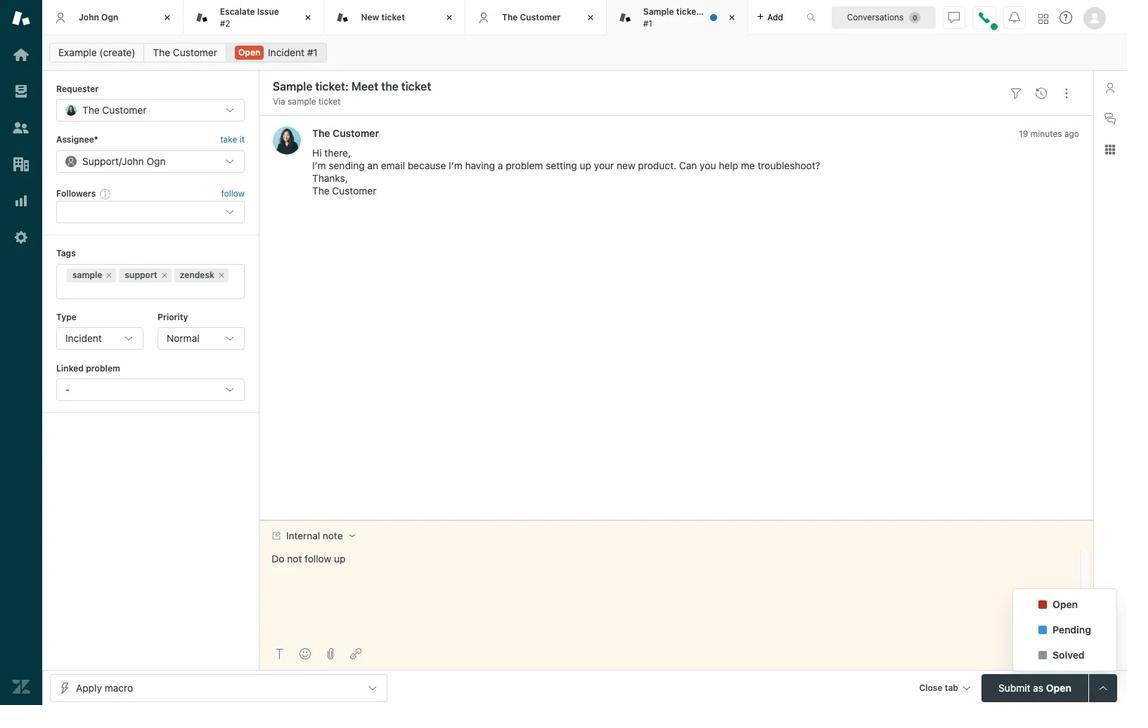 Task type: locate. For each thing, give the bounding box(es) containing it.
issue
[[257, 6, 279, 17]]

an
[[367, 160, 378, 172]]

linked problem element
[[56, 379, 245, 402]]

tab
[[183, 0, 324, 35]]

1 vertical spatial ogn
[[147, 155, 166, 167]]

setting
[[546, 160, 577, 172]]

2 remove image from the left
[[160, 271, 169, 280]]

format text image
[[274, 649, 285, 660]]

1 vertical spatial incident
[[65, 333, 102, 344]]

via
[[273, 96, 285, 107]]

1 horizontal spatial follow
[[305, 553, 331, 565]]

19 minutes ago text field
[[1019, 129, 1079, 139]]

#1 up subject field
[[643, 18, 652, 28]]

customer inside tab
[[520, 12, 561, 22]]

you
[[700, 160, 716, 172]]

ticket
[[381, 12, 405, 22], [318, 96, 341, 107]]

1 horizontal spatial up
[[580, 160, 591, 172]]

ticket actions image
[[1061, 88, 1072, 99]]

support
[[125, 270, 157, 280]]

up inside internal note composer text box
[[334, 553, 346, 565]]

hide composer image
[[670, 515, 682, 526]]

incident down the issue
[[268, 46, 304, 58]]

filter image
[[1010, 88, 1022, 99]]

0 vertical spatial incident
[[268, 46, 304, 58]]

0 horizontal spatial follow
[[221, 188, 245, 199]]

customer
[[520, 12, 561, 22], [173, 46, 217, 58], [102, 104, 147, 116], [333, 128, 379, 139], [332, 185, 376, 197]]

1 horizontal spatial the customer link
[[312, 128, 379, 139]]

notifications image
[[1009, 12, 1020, 23]]

1 i'm from the left
[[312, 160, 326, 172]]

0 vertical spatial ticket
[[381, 12, 405, 22]]

ticket right new
[[381, 12, 405, 22]]

john right support
[[122, 155, 144, 167]]

not
[[287, 553, 302, 565]]

0 horizontal spatial up
[[334, 553, 346, 565]]

#1 tab
[[607, 0, 748, 35]]

1 vertical spatial up
[[334, 553, 346, 565]]

0 horizontal spatial i'm
[[312, 160, 326, 172]]

up
[[580, 160, 591, 172], [334, 553, 346, 565]]

1 vertical spatial sample
[[72, 270, 102, 280]]

submit
[[998, 682, 1030, 694]]

up left your
[[580, 160, 591, 172]]

1 horizontal spatial john
[[122, 155, 144, 167]]

0 vertical spatial ogn
[[101, 12, 118, 22]]

2 i'm from the left
[[449, 160, 462, 172]]

#1
[[643, 18, 652, 28], [307, 46, 318, 58]]

0 horizontal spatial incident
[[65, 333, 102, 344]]

1 horizontal spatial ogn
[[147, 155, 166, 167]]

sample down tags
[[72, 270, 102, 280]]

follow
[[221, 188, 245, 199], [305, 553, 331, 565]]

close image
[[160, 11, 174, 25], [301, 11, 315, 25], [442, 11, 456, 25], [583, 11, 597, 25], [725, 11, 739, 25]]

followers element
[[56, 201, 245, 224]]

0 vertical spatial open
[[238, 47, 260, 58]]

problem
[[506, 160, 543, 172], [86, 363, 120, 374]]

#1 up via sample ticket
[[307, 46, 318, 58]]

incident inside secondary element
[[268, 46, 304, 58]]

sample
[[288, 96, 316, 107], [72, 270, 102, 280]]

the customer up secondary element
[[502, 12, 561, 22]]

ticket right via
[[318, 96, 341, 107]]

4 close image from the left
[[583, 11, 597, 25]]

sample right via
[[288, 96, 316, 107]]

close image inside #1 'tab'
[[725, 11, 739, 25]]

1 horizontal spatial incident
[[268, 46, 304, 58]]

customer context image
[[1105, 82, 1116, 94]]

john inside tab
[[79, 12, 99, 22]]

priority
[[157, 312, 188, 322]]

1 vertical spatial problem
[[86, 363, 120, 374]]

example (create)
[[58, 46, 135, 58]]

0 vertical spatial the customer link
[[144, 43, 226, 63]]

the customer inside the customer tab
[[502, 12, 561, 22]]

zendesk image
[[12, 678, 30, 697]]

0 vertical spatial up
[[580, 160, 591, 172]]

0 horizontal spatial john
[[79, 12, 99, 22]]

19
[[1019, 129, 1028, 139]]

i'm
[[312, 160, 326, 172], [449, 160, 462, 172]]

apply
[[76, 682, 102, 694]]

follow down internal note
[[305, 553, 331, 565]]

zendesk products image
[[1038, 14, 1048, 24]]

via sample ticket
[[273, 96, 341, 107]]

close image up the incident #1
[[301, 11, 315, 25]]

0 horizontal spatial #1
[[307, 46, 318, 58]]

1 remove image from the left
[[105, 271, 114, 280]]

problem down incident popup button
[[86, 363, 120, 374]]

i'm left having on the top left of page
[[449, 160, 462, 172]]

5 close image from the left
[[725, 11, 739, 25]]

organizations image
[[12, 155, 30, 174]]

0 vertical spatial sample
[[288, 96, 316, 107]]

incident for incident #1
[[268, 46, 304, 58]]

0 vertical spatial john
[[79, 12, 99, 22]]

the customer
[[502, 12, 561, 22], [153, 46, 217, 58], [82, 104, 147, 116], [312, 128, 379, 139]]

/
[[119, 155, 122, 167]]

close image right new ticket
[[442, 11, 456, 25]]

follow down take it button
[[221, 188, 245, 199]]

1 close image from the left
[[160, 11, 174, 25]]

john
[[79, 12, 99, 22], [122, 155, 144, 167]]

your
[[594, 160, 614, 172]]

0 horizontal spatial the customer link
[[144, 43, 226, 63]]

open right as
[[1046, 682, 1071, 694]]

1 vertical spatial the customer link
[[312, 128, 379, 139]]

close image for the customer
[[583, 11, 597, 25]]

0 horizontal spatial sample
[[72, 270, 102, 280]]

0 vertical spatial problem
[[506, 160, 543, 172]]

3 close image from the left
[[442, 11, 456, 25]]

ogn up the (create)
[[101, 12, 118, 22]]

i'm down hi
[[312, 160, 326, 172]]

new
[[617, 160, 635, 172]]

close image inside the new ticket tab
[[442, 11, 456, 25]]

1 vertical spatial ticket
[[318, 96, 341, 107]]

the customer link
[[144, 43, 226, 63], [312, 128, 379, 139]]

close image up secondary element
[[583, 11, 597, 25]]

remove image left support
[[105, 271, 114, 280]]

followers
[[56, 188, 96, 199]]

1 horizontal spatial ticket
[[381, 12, 405, 22]]

as
[[1033, 682, 1043, 694]]

open
[[238, 47, 260, 58], [1053, 599, 1078, 611], [1046, 682, 1071, 694]]

ago
[[1064, 129, 1079, 139]]

close image inside the customer tab
[[583, 11, 597, 25]]

close image left #2
[[160, 11, 174, 25]]

open down escalate issue #2
[[238, 47, 260, 58]]

escalate
[[220, 6, 255, 17]]

problem right a
[[506, 160, 543, 172]]

the customer down "requester" on the left top of page
[[82, 104, 147, 116]]

Internal note composer text field
[[266, 551, 1076, 581]]

close image inside john ogn tab
[[160, 11, 174, 25]]

add link (cmd k) image
[[350, 649, 361, 660]]

incident down type at the left
[[65, 333, 102, 344]]

2 close image from the left
[[301, 11, 315, 25]]

open up pending
[[1053, 599, 1078, 611]]

1 vertical spatial #1
[[307, 46, 318, 58]]

conversations
[[847, 12, 904, 22]]

1 vertical spatial john
[[122, 155, 144, 167]]

it
[[240, 135, 245, 145]]

0 vertical spatial follow
[[221, 188, 245, 199]]

support / john ogn
[[82, 155, 166, 167]]

ogn right /
[[147, 155, 166, 167]]

get help image
[[1060, 11, 1072, 24]]

1 horizontal spatial #1
[[643, 18, 652, 28]]

requester element
[[56, 99, 245, 122]]

the inside tab
[[502, 12, 518, 22]]

assignee* element
[[56, 150, 245, 173]]

the
[[502, 12, 518, 22], [153, 46, 170, 58], [82, 104, 100, 116], [312, 128, 330, 139], [312, 185, 330, 197]]

the inside requester element
[[82, 104, 100, 116]]

john up example (create)
[[79, 12, 99, 22]]

ogn
[[101, 12, 118, 22], [147, 155, 166, 167]]

1 vertical spatial follow
[[305, 553, 331, 565]]

macro
[[105, 682, 133, 694]]

close image inside tab
[[301, 11, 315, 25]]

up down note
[[334, 553, 346, 565]]

0 horizontal spatial ogn
[[101, 12, 118, 22]]

help
[[719, 160, 738, 172]]

submit as open
[[998, 682, 1071, 694]]

close image left add popup button on the right top
[[725, 11, 739, 25]]

the customer right the (create)
[[153, 46, 217, 58]]

john ogn tab
[[42, 0, 183, 35]]

incident
[[268, 46, 304, 58], [65, 333, 102, 344]]

button displays agent's chat status as invisible. image
[[948, 12, 960, 23]]

#2
[[220, 18, 230, 28]]

john ogn
[[79, 12, 118, 22]]

internal note
[[286, 531, 343, 542]]

1 horizontal spatial i'm
[[449, 160, 462, 172]]

0 horizontal spatial ticket
[[318, 96, 341, 107]]

requester
[[56, 84, 99, 94]]

1 horizontal spatial problem
[[506, 160, 543, 172]]

the customer link up the there,
[[312, 128, 379, 139]]

do not follow up
[[272, 553, 346, 565]]

1 horizontal spatial remove image
[[160, 271, 169, 280]]

normal
[[167, 333, 199, 344]]

remove image for sample
[[105, 271, 114, 280]]

ogn inside tab
[[101, 12, 118, 22]]

0 horizontal spatial remove image
[[105, 271, 114, 280]]

main element
[[0, 0, 42, 706]]

tags
[[56, 248, 76, 259]]

remove image
[[105, 271, 114, 280], [160, 271, 169, 280]]

the customer link down #2
[[144, 43, 226, 63]]

-
[[65, 384, 70, 396]]

the customer inside the customer link
[[153, 46, 217, 58]]

1 horizontal spatial sample
[[288, 96, 316, 107]]

email
[[381, 160, 405, 172]]

the customer up the there,
[[312, 128, 379, 139]]

remove image right support
[[160, 271, 169, 280]]

0 vertical spatial #1
[[643, 18, 652, 28]]

info on adding followers image
[[100, 188, 111, 200]]

incident inside popup button
[[65, 333, 102, 344]]

events image
[[1036, 88, 1047, 99]]



Task type: describe. For each thing, give the bounding box(es) containing it.
solved
[[1053, 649, 1085, 661]]

tab
[[945, 683, 958, 694]]

minutes
[[1031, 129, 1062, 139]]

follow button
[[221, 188, 245, 200]]

take it button
[[220, 133, 245, 147]]

customer inside hi there, i'm sending an email because i'm having a problem setting up your new product. can you help me troubleshoot? thanks, the customer
[[332, 185, 376, 197]]

customers image
[[12, 119, 30, 137]]

thanks,
[[312, 173, 348, 184]]

#1 inside secondary element
[[307, 46, 318, 58]]

customer inside secondary element
[[173, 46, 217, 58]]

because
[[408, 160, 446, 172]]

troubleshoot?
[[758, 160, 820, 172]]

internal note button
[[259, 522, 367, 551]]

incident #1
[[268, 46, 318, 58]]

apps image
[[1105, 144, 1116, 155]]

add button
[[748, 0, 792, 34]]

admin image
[[12, 229, 30, 247]]

reporting image
[[12, 192, 30, 210]]

me
[[741, 160, 755, 172]]

john inside assignee* element
[[122, 155, 144, 167]]

can
[[679, 160, 697, 172]]

normal button
[[157, 328, 245, 350]]

Subject field
[[270, 78, 1000, 95]]

a
[[498, 160, 503, 172]]

problem inside hi there, i'm sending an email because i'm having a problem setting up your new product. can you help me troubleshoot? thanks, the customer
[[506, 160, 543, 172]]

linked
[[56, 363, 84, 374]]

hi
[[312, 147, 322, 159]]

ogn inside assignee* element
[[147, 155, 166, 167]]

internal
[[286, 531, 320, 542]]

the customer inside requester element
[[82, 104, 147, 116]]

remove image for support
[[160, 271, 169, 280]]

1 vertical spatial open
[[1053, 599, 1078, 611]]

customer inside requester element
[[102, 104, 147, 116]]

incident for incident
[[65, 333, 102, 344]]

linked problem
[[56, 363, 120, 374]]

0 horizontal spatial problem
[[86, 363, 120, 374]]

example (create) button
[[49, 43, 144, 63]]

up inside hi there, i'm sending an email because i'm having a problem setting up your new product. can you help me troubleshoot? thanks, the customer
[[580, 160, 591, 172]]

pending
[[1053, 624, 1091, 636]]

add
[[767, 12, 783, 22]]

#1 inside 'tab'
[[643, 18, 652, 28]]

new
[[361, 12, 379, 22]]

escalate issue #2
[[220, 6, 279, 28]]

2 vertical spatial open
[[1046, 682, 1071, 694]]

the customer tab
[[466, 0, 607, 35]]

sending
[[329, 160, 365, 172]]

get started image
[[12, 46, 30, 64]]

apply macro
[[76, 682, 133, 694]]

19 minutes ago
[[1019, 129, 1079, 139]]

the inside hi there, i'm sending an email because i'm having a problem setting up your new product. can you help me troubleshoot? thanks, the customer
[[312, 185, 330, 197]]

type
[[56, 312, 77, 322]]

having
[[465, 160, 495, 172]]

conversations button
[[832, 6, 936, 28]]

close tab button
[[913, 675, 976, 705]]

product.
[[638, 160, 676, 172]]

note
[[323, 531, 343, 542]]

assignee*
[[56, 135, 98, 145]]

insert emojis image
[[300, 649, 311, 660]]

hi there, i'm sending an email because i'm having a problem setting up your new product. can you help me troubleshoot? thanks, the customer
[[312, 147, 820, 197]]

example
[[58, 46, 97, 58]]

incident button
[[56, 328, 143, 350]]

add attachment image
[[325, 649, 336, 660]]

take
[[220, 135, 237, 145]]

open inside secondary element
[[238, 47, 260, 58]]

tabs tab list
[[42, 0, 792, 35]]

(create)
[[99, 46, 135, 58]]

do
[[272, 553, 284, 565]]

the customer link inside secondary element
[[144, 43, 226, 63]]

there,
[[324, 147, 351, 159]]

follow inside internal note composer text box
[[305, 553, 331, 565]]

the inside secondary element
[[153, 46, 170, 58]]

secondary element
[[42, 39, 1127, 67]]

zendesk support image
[[12, 9, 30, 27]]

ticket inside the new ticket tab
[[381, 12, 405, 22]]

close tab
[[919, 683, 958, 694]]

tab containing escalate issue
[[183, 0, 324, 35]]

take it
[[220, 135, 245, 145]]

displays possible ticket submission types image
[[1098, 683, 1109, 694]]

close image for new ticket
[[442, 11, 456, 25]]

zendesk
[[180, 270, 214, 280]]

new ticket tab
[[324, 0, 466, 35]]

views image
[[12, 82, 30, 101]]

close image for john ogn
[[160, 11, 174, 25]]

avatar image
[[273, 127, 301, 155]]

remove image
[[217, 271, 226, 280]]

new ticket
[[361, 12, 405, 22]]

support
[[82, 155, 119, 167]]

close
[[919, 683, 942, 694]]



Task type: vqa. For each thing, say whether or not it's contained in the screenshot.
Close tab
yes



